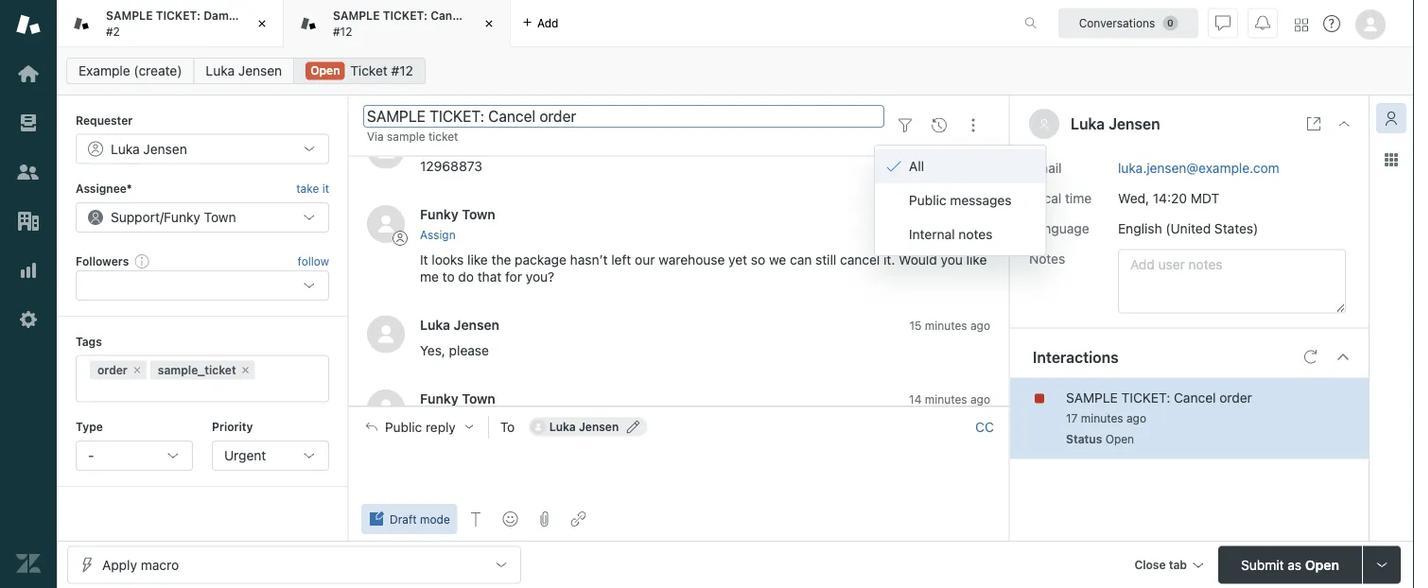 Task type: describe. For each thing, give the bounding box(es) containing it.
internal
[[909, 227, 955, 242]]

assign button
[[420, 227, 456, 244]]

17 minutes ago text field
[[1066, 412, 1146, 425]]

jensen inside conversationlabel log
[[454, 317, 500, 333]]

tabs tab list
[[57, 0, 1005, 47]]

1 like from the left
[[467, 252, 488, 268]]

so
[[751, 252, 765, 268]]

additional actions image
[[879, 392, 894, 407]]

the
[[491, 252, 511, 268]]

view more details image
[[1306, 116, 1321, 131]]

ago up "14 minutes ago"
[[970, 319, 990, 332]]

jensen up wed,
[[1109, 115, 1160, 133]]

tab containing sample ticket: cancel order
[[284, 0, 511, 47]]

notes
[[1029, 251, 1065, 266]]

take
[[296, 182, 319, 195]]

to
[[500, 419, 515, 435]]

it
[[420, 252, 428, 268]]

cancel
[[840, 252, 880, 268]]

#2
[[106, 25, 120, 38]]

events image
[[932, 118, 947, 133]]

followers
[[76, 254, 129, 267]]

luka up the time
[[1071, 115, 1105, 133]]

wed, 14:20 mdt
[[1118, 190, 1220, 206]]

town for funky town
[[462, 392, 495, 407]]

conversations button
[[1058, 8, 1198, 38]]

luka inside "link"
[[206, 63, 235, 79]]

hide composer image
[[671, 399, 686, 414]]

15 minutes ago text field for it looks like the package hasn't left our warehouse yet so we can still cancel it. would you like me to do that for you?
[[909, 209, 990, 222]]

package
[[515, 252, 566, 268]]

it.
[[883, 252, 895, 268]]

local time
[[1029, 190, 1092, 206]]

public reply button
[[349, 407, 488, 447]]

zendesk image
[[16, 551, 41, 576]]

close image inside tab
[[480, 14, 498, 33]]

close tab
[[1134, 559, 1187, 572]]

customers image
[[16, 160, 41, 184]]

funky for funky town
[[420, 392, 459, 407]]

damaged
[[203, 9, 256, 22]]

add link (cmd k) image
[[571, 512, 586, 527]]

assignee* element
[[76, 202, 329, 232]]

button displays agent's chat status as invisible. image
[[1215, 16, 1231, 31]]

assign
[[420, 229, 456, 242]]

cc button
[[975, 418, 994, 435]]

me
[[420, 269, 439, 285]]

reporting image
[[16, 258, 41, 283]]

luka.jensen@example.com image
[[530, 419, 546, 434]]

1 avatar image from the top
[[367, 206, 405, 244]]

conversations
[[1079, 17, 1155, 30]]

public for public messages
[[909, 192, 946, 208]]

jensen inside secondary element
[[238, 63, 282, 79]]

luka jensen inside "link"
[[206, 63, 282, 79]]

1 vertical spatial close image
[[1337, 116, 1352, 131]]

english
[[1118, 220, 1162, 236]]

do
[[458, 269, 474, 285]]

can
[[790, 252, 812, 268]]

support
[[111, 209, 160, 225]]

sample_ticket
[[158, 364, 236, 377]]

draft mode button
[[361, 504, 458, 534]]

2 like from the left
[[966, 252, 987, 268]]

add
[[537, 17, 559, 30]]

english (united states)
[[1118, 220, 1258, 236]]

remove image for order
[[131, 365, 143, 376]]

town inside assignee* element
[[204, 209, 236, 225]]

tab containing sample ticket: damaged product
[[57, 0, 303, 47]]

followers element
[[76, 271, 329, 301]]

still
[[815, 252, 836, 268]]

take it button
[[296, 179, 329, 198]]

minutes for 15 minutes ago text field related to it looks like the package hasn't left our warehouse yet so we can still cancel it. would you like me to do that for you?
[[925, 209, 967, 222]]

public reply
[[385, 419, 456, 434]]

warehouse
[[659, 252, 725, 268]]

close tab button
[[1126, 546, 1211, 587]]

- button
[[76, 441, 193, 471]]

apply macro
[[102, 557, 179, 573]]

15 for it looks like the package hasn't left our warehouse yet so we can still cancel it. would you like me to do that for you?
[[909, 209, 922, 222]]

15 minutes ago text field for yes, please
[[909, 319, 990, 332]]

yes,
[[420, 343, 445, 359]]

public messages
[[909, 192, 1012, 208]]

reply
[[426, 419, 456, 434]]

take it
[[296, 182, 329, 195]]

draft mode
[[390, 513, 450, 526]]

internal notes menu item
[[875, 218, 1046, 252]]

add attachment image
[[537, 512, 552, 527]]

left
[[611, 252, 631, 268]]

ticket: for sample ticket: cancel order #12
[[383, 9, 427, 22]]

notifications image
[[1255, 16, 1270, 31]]

cc
[[975, 419, 994, 434]]

notes
[[959, 227, 993, 242]]

luka right luka.jensen@example.com image
[[549, 420, 576, 434]]

2 horizontal spatial open
[[1305, 557, 1339, 573]]

please
[[449, 343, 489, 359]]

interactions
[[1033, 348, 1119, 366]]

tab
[[1169, 559, 1187, 572]]

cancel for sample ticket: cancel order 17 minutes ago status open
[[1174, 390, 1216, 405]]

sample for sample ticket: damaged product #2
[[106, 9, 153, 22]]

Subject field
[[363, 105, 884, 128]]

funky town
[[420, 392, 495, 407]]

1 vertical spatial order
[[97, 364, 128, 377]]

luka jensen up wed,
[[1071, 115, 1160, 133]]

urgent
[[224, 448, 266, 463]]

submit as open
[[1241, 557, 1339, 573]]

example
[[79, 63, 130, 79]]

email
[[1029, 160, 1062, 176]]

submit
[[1241, 557, 1284, 573]]

sample ticket: damaged product #2
[[106, 9, 303, 38]]

looks
[[432, 252, 464, 268]]

internal notes
[[909, 227, 993, 242]]

#12 inside sample ticket: cancel order #12
[[333, 25, 352, 38]]

#12 inside secondary element
[[391, 63, 413, 79]]

time
[[1065, 190, 1092, 206]]

Add user notes text field
[[1118, 249, 1346, 314]]

states)
[[1214, 220, 1258, 236]]

funky town assign
[[420, 207, 495, 242]]

luka jensen right luka.jensen@example.com image
[[549, 420, 619, 434]]

apps image
[[1384, 152, 1399, 167]]

remove image for sample_ticket
[[240, 365, 251, 376]]

ago down messages
[[970, 209, 990, 222]]

urgent button
[[212, 441, 329, 471]]

requester
[[76, 114, 133, 127]]

close
[[1134, 559, 1166, 572]]



Task type: vqa. For each thing, say whether or not it's contained in the screenshot.
topmost order
yes



Task type: locate. For each thing, give the bounding box(es) containing it.
apply
[[102, 557, 137, 573]]

remove image right sample_ticket
[[240, 365, 251, 376]]

ticket: left damaged
[[156, 9, 200, 22]]

15 down would
[[909, 319, 922, 332]]

luka inside requester element
[[111, 141, 140, 156]]

15 minutes ago for it looks like the package hasn't left our warehouse yet so we can still cancel it. would you like me to do that for you?
[[909, 209, 990, 222]]

macro
[[141, 557, 179, 573]]

conversationlabel log
[[348, 117, 1009, 468]]

1 vertical spatial 15 minutes ago text field
[[909, 319, 990, 332]]

open down the 17 minutes ago text field
[[1105, 433, 1134, 446]]

public for public reply
[[385, 419, 422, 434]]

ticket: for sample ticket: cancel order 17 minutes ago status open
[[1122, 390, 1170, 405]]

1 horizontal spatial #12
[[391, 63, 413, 79]]

minutes for 14 minutes ago text field
[[925, 393, 967, 407]]

funky for funky town assign
[[420, 207, 459, 223]]

ticket
[[350, 63, 388, 79]]

ago up cc on the bottom of the page
[[970, 393, 990, 407]]

luka jensen link up yes, please
[[420, 317, 500, 333]]

1 vertical spatial funky town link
[[420, 392, 495, 407]]

ticket: inside sample ticket: cancel order #12
[[383, 9, 427, 22]]

0 horizontal spatial remove image
[[131, 365, 143, 376]]

sample ticket: cancel order 17 minutes ago status open
[[1066, 390, 1252, 446]]

0 vertical spatial luka jensen link
[[193, 58, 294, 84]]

sample inside sample ticket: cancel order 17 minutes ago status open
[[1066, 390, 1118, 405]]

edit user image
[[626, 420, 640, 434]]

town up the
[[462, 207, 495, 223]]

15 minutes ago
[[909, 209, 990, 222], [909, 319, 990, 332]]

luka jensen inside conversationlabel log
[[420, 317, 500, 333]]

format text image
[[469, 512, 484, 527]]

14 minutes ago text field
[[909, 393, 990, 407]]

town inside funky town assign
[[462, 207, 495, 223]]

ticket #12
[[350, 63, 413, 79]]

ticket: inside sample ticket: cancel order 17 minutes ago status open
[[1122, 390, 1170, 405]]

insert emojis image
[[503, 512, 518, 527]]

1 horizontal spatial public
[[909, 192, 946, 208]]

public inside menu item
[[909, 192, 946, 208]]

filter image
[[898, 118, 913, 133]]

luka jensen link down close image
[[193, 58, 294, 84]]

zendesk products image
[[1295, 18, 1308, 32]]

status
[[1066, 433, 1102, 446]]

minutes up status
[[1081, 412, 1123, 425]]

1 vertical spatial cancel
[[1174, 390, 1216, 405]]

you
[[941, 252, 963, 268]]

luka.jensen@example.com
[[1118, 160, 1280, 176]]

1 horizontal spatial open
[[1105, 433, 1134, 446]]

0 vertical spatial order
[[472, 9, 502, 22]]

0 vertical spatial #12
[[333, 25, 352, 38]]

0 vertical spatial open
[[310, 64, 340, 77]]

0 horizontal spatial order
[[97, 364, 128, 377]]

you?
[[526, 269, 554, 285]]

1 15 from the top
[[909, 209, 922, 222]]

public
[[909, 192, 946, 208], [385, 419, 422, 434]]

jensen down close image
[[238, 63, 282, 79]]

luka jensen
[[206, 63, 282, 79], [1071, 115, 1160, 133], [111, 141, 187, 156], [420, 317, 500, 333], [549, 420, 619, 434]]

mode
[[420, 513, 450, 526]]

type
[[76, 421, 103, 434]]

tab up "(create)"
[[57, 0, 303, 47]]

close image right view more details image at the top of the page
[[1337, 116, 1352, 131]]

jensen
[[238, 63, 282, 79], [1109, 115, 1160, 133], [143, 141, 187, 156], [454, 317, 500, 333], [579, 420, 619, 434]]

close image left add popup button
[[480, 14, 498, 33]]

remove image
[[131, 365, 143, 376], [240, 365, 251, 376]]

funky up assign button
[[420, 207, 459, 223]]

minutes up internal notes
[[925, 209, 967, 222]]

jensen up please
[[454, 317, 500, 333]]

displays possible ticket submission types image
[[1374, 558, 1390, 573]]

0 horizontal spatial open
[[310, 64, 340, 77]]

ticket:
[[156, 9, 200, 22], [383, 9, 427, 22], [1122, 390, 1170, 405]]

order for sample ticket: cancel order 17 minutes ago status open
[[1219, 390, 1252, 405]]

sample
[[106, 9, 153, 22], [333, 9, 380, 22], [1066, 390, 1118, 405]]

jensen left edit user image
[[579, 420, 619, 434]]

for
[[505, 269, 522, 285]]

15 minutes ago text field
[[909, 209, 990, 222], [909, 319, 990, 332]]

-
[[88, 448, 94, 463]]

(create)
[[134, 63, 182, 79]]

via sample ticket
[[367, 130, 458, 143]]

support / funky town
[[111, 209, 236, 225]]

minutes
[[925, 209, 967, 222], [925, 319, 967, 332], [925, 393, 967, 407], [1081, 412, 1123, 425]]

get started image
[[16, 61, 41, 86]]

priority
[[212, 421, 253, 434]]

user image
[[1039, 118, 1050, 130], [1040, 119, 1048, 129]]

1 vertical spatial luka jensen link
[[420, 317, 500, 333]]

luka up yes,
[[420, 317, 450, 333]]

town for funky town assign
[[462, 207, 495, 223]]

cancel inside sample ticket: cancel order 17 minutes ago status open
[[1174, 390, 1216, 405]]

ticket
[[428, 130, 458, 143]]

main element
[[0, 0, 57, 588]]

0 horizontal spatial public
[[385, 419, 422, 434]]

luka inside conversationlabel log
[[420, 317, 450, 333]]

cancel
[[431, 9, 469, 22], [1174, 390, 1216, 405]]

2 15 minutes ago text field from the top
[[909, 319, 990, 332]]

like up "do" at the top left of page
[[467, 252, 488, 268]]

1 horizontal spatial ticket:
[[383, 9, 427, 22]]

tab up ticket #12
[[284, 0, 511, 47]]

15 minutes ago down you
[[909, 319, 990, 332]]

example (create) button
[[66, 58, 194, 84]]

1 15 minutes ago from the top
[[909, 209, 990, 222]]

luka down sample ticket: damaged product #2
[[206, 63, 235, 79]]

15
[[909, 209, 922, 222], [909, 319, 922, 332]]

public left reply
[[385, 419, 422, 434]]

hasn't
[[570, 252, 608, 268]]

15 up internal
[[909, 209, 922, 222]]

1 horizontal spatial order
[[472, 9, 502, 22]]

funky up reply
[[420, 392, 459, 407]]

local
[[1029, 190, 1062, 206]]

1 vertical spatial 15 minutes ago
[[909, 319, 990, 332]]

sample up ticket
[[333, 9, 380, 22]]

14
[[909, 393, 922, 407]]

1 vertical spatial 15
[[909, 319, 922, 332]]

our
[[635, 252, 655, 268]]

#12 up ticket
[[333, 25, 352, 38]]

draft
[[390, 513, 417, 526]]

2 horizontal spatial order
[[1219, 390, 1252, 405]]

luka jensen link inside conversationlabel log
[[420, 317, 500, 333]]

views image
[[16, 111, 41, 135]]

tags
[[76, 335, 102, 348]]

2 tab from the left
[[284, 0, 511, 47]]

15 minutes ago up internal notes
[[909, 209, 990, 222]]

1 funky town link from the top
[[420, 207, 495, 223]]

like right you
[[966, 252, 987, 268]]

sample inside sample ticket: cancel order #12
[[333, 9, 380, 22]]

sample ticket: cancel order #12
[[333, 9, 502, 38]]

#12 right ticket
[[391, 63, 413, 79]]

sample inside sample ticket: damaged product #2
[[106, 9, 153, 22]]

as
[[1288, 557, 1302, 573]]

#12
[[333, 25, 352, 38], [391, 63, 413, 79]]

2 15 from the top
[[909, 319, 922, 332]]

2 vertical spatial open
[[1305, 557, 1339, 573]]

15 minutes ago for yes, please
[[909, 319, 990, 332]]

1 horizontal spatial sample
[[333, 9, 380, 22]]

2 15 minutes ago from the top
[[909, 319, 990, 332]]

follow
[[298, 254, 329, 268]]

we
[[769, 252, 786, 268]]

mdt
[[1191, 190, 1220, 206]]

it
[[322, 182, 329, 195]]

funky town link up reply
[[420, 392, 495, 407]]

1 horizontal spatial luka jensen link
[[420, 317, 500, 333]]

luka down the requester
[[111, 141, 140, 156]]

0 vertical spatial avatar image
[[367, 206, 405, 244]]

1 horizontal spatial cancel
[[1174, 390, 1216, 405]]

jensen inside requester element
[[143, 141, 187, 156]]

organizations image
[[16, 209, 41, 234]]

12968873
[[420, 159, 482, 175]]

0 vertical spatial 15 minutes ago text field
[[909, 209, 990, 222]]

cancel for sample ticket: cancel order #12
[[431, 9, 469, 22]]

funky inside funky town assign
[[420, 207, 459, 223]]

minutes for 15 minutes ago text field related to yes, please
[[925, 319, 967, 332]]

it looks like the package hasn't left our warehouse yet so we can still cancel it. would you like me to do that for you?
[[420, 252, 990, 285]]

luka jensen link inside secondary element
[[193, 58, 294, 84]]

1 15 minutes ago text field from the top
[[909, 209, 990, 222]]

follow button
[[298, 253, 329, 270]]

order inside sample ticket: cancel order 17 minutes ago status open
[[1219, 390, 1252, 405]]

0 horizontal spatial close image
[[480, 14, 498, 33]]

requester element
[[76, 134, 329, 164]]

open inside secondary element
[[310, 64, 340, 77]]

0 vertical spatial close image
[[480, 14, 498, 33]]

get help image
[[1323, 15, 1340, 32]]

secondary element
[[57, 52, 1414, 90]]

0 horizontal spatial luka jensen link
[[193, 58, 294, 84]]

sample up #2
[[106, 9, 153, 22]]

menu containing all
[[874, 145, 1047, 256]]

ticket: inside sample ticket: damaged product #2
[[156, 9, 200, 22]]

sample
[[387, 130, 425, 143]]

0 horizontal spatial cancel
[[431, 9, 469, 22]]

open left ticket
[[310, 64, 340, 77]]

ago right '17'
[[1127, 412, 1146, 425]]

1 vertical spatial avatar image
[[367, 316, 405, 354]]

luka jensen down the requester
[[111, 141, 187, 156]]

sample for sample ticket: cancel order #12
[[333, 9, 380, 22]]

menu
[[874, 145, 1047, 256]]

public up internal
[[909, 192, 946, 208]]

sample up the 17 minutes ago text field
[[1066, 390, 1118, 405]]

minutes right the "14" at the right of page
[[925, 393, 967, 407]]

2 horizontal spatial sample
[[1066, 390, 1118, 405]]

0 horizontal spatial ticket:
[[156, 9, 200, 22]]

ticket: up ticket #12
[[383, 9, 427, 22]]

zendesk support image
[[16, 12, 41, 37]]

0 vertical spatial 15 minutes ago
[[909, 209, 990, 222]]

17
[[1066, 412, 1078, 425]]

2 remove image from the left
[[240, 365, 251, 376]]

1 tab from the left
[[57, 0, 303, 47]]

would
[[899, 252, 937, 268]]

2 vertical spatial order
[[1219, 390, 1252, 405]]

ago
[[970, 209, 990, 222], [970, 319, 990, 332], [970, 393, 990, 407], [1127, 412, 1146, 425]]

ticket: for sample ticket: damaged product #2
[[156, 9, 200, 22]]

sample for sample ticket: cancel order 17 minutes ago status open
[[1066, 390, 1118, 405]]

1 remove image from the left
[[131, 365, 143, 376]]

all menu item
[[875, 149, 1046, 184]]

1 vertical spatial open
[[1105, 433, 1134, 446]]

1 vertical spatial public
[[385, 419, 422, 434]]

close image
[[253, 14, 271, 33]]

town down please
[[462, 392, 495, 407]]

avatar image
[[367, 206, 405, 244], [367, 316, 405, 354]]

ticket: up the 17 minutes ago text field
[[1122, 390, 1170, 405]]

product
[[259, 9, 303, 22]]

language
[[1029, 220, 1089, 236]]

town right /
[[204, 209, 236, 225]]

yes, please
[[420, 343, 489, 359]]

via
[[367, 130, 384, 143]]

jensen up /
[[143, 141, 187, 156]]

order for sample ticket: cancel order #12
[[472, 9, 502, 22]]

0 vertical spatial public
[[909, 192, 946, 208]]

funky inside assignee* element
[[164, 209, 200, 225]]

info on adding followers image
[[135, 253, 150, 269]]

funky right support
[[164, 209, 200, 225]]

ticket actions image
[[966, 118, 981, 133]]

1 horizontal spatial like
[[966, 252, 987, 268]]

open right as
[[1305, 557, 1339, 573]]

1 horizontal spatial remove image
[[240, 365, 251, 376]]

0 horizontal spatial sample
[[106, 9, 153, 22]]

ago inside sample ticket: cancel order 17 minutes ago status open
[[1127, 412, 1146, 425]]

0 vertical spatial funky town link
[[420, 207, 495, 223]]

0 vertical spatial cancel
[[431, 9, 469, 22]]

2 horizontal spatial ticket:
[[1122, 390, 1170, 405]]

admin image
[[16, 307, 41, 332]]

cancel inside sample ticket: cancel order #12
[[431, 9, 469, 22]]

customer context image
[[1384, 111, 1399, 126]]

15 minutes ago text field up internal notes
[[909, 209, 990, 222]]

15 for yes, please
[[909, 319, 922, 332]]

tab
[[57, 0, 303, 47], [284, 0, 511, 47]]

public messages menu item
[[875, 184, 1046, 218]]

avatar image left assign
[[367, 206, 405, 244]]

0 vertical spatial 15
[[909, 209, 922, 222]]

close image
[[480, 14, 498, 33], [1337, 116, 1352, 131]]

assignee*
[[76, 182, 132, 195]]

minutes down you
[[925, 319, 967, 332]]

to
[[442, 269, 455, 285]]

15 minutes ago text field down you
[[909, 319, 990, 332]]

0 horizontal spatial like
[[467, 252, 488, 268]]

that
[[477, 269, 502, 285]]

funky
[[420, 207, 459, 223], [164, 209, 200, 225], [420, 392, 459, 407]]

luka jensen inside requester element
[[111, 141, 187, 156]]

minutes inside sample ticket: cancel order 17 minutes ago status open
[[1081, 412, 1123, 425]]

funky town link up assign
[[420, 207, 495, 223]]

luka
[[206, 63, 235, 79], [1071, 115, 1105, 133], [111, 141, 140, 156], [420, 317, 450, 333], [549, 420, 576, 434]]

order inside sample ticket: cancel order #12
[[472, 9, 502, 22]]

wed,
[[1118, 190, 1149, 206]]

yet
[[728, 252, 747, 268]]

2 avatar image from the top
[[367, 316, 405, 354]]

0 horizontal spatial #12
[[333, 25, 352, 38]]

messages
[[950, 192, 1012, 208]]

14:20
[[1153, 190, 1187, 206]]

(united
[[1166, 220, 1211, 236]]

2 funky town link from the top
[[420, 392, 495, 407]]

open inside sample ticket: cancel order 17 minutes ago status open
[[1105, 433, 1134, 446]]

avatar image left yes,
[[367, 316, 405, 354]]

remove image left sample_ticket
[[131, 365, 143, 376]]

luka jensen down close image
[[206, 63, 282, 79]]

1 vertical spatial #12
[[391, 63, 413, 79]]

public inside dropdown button
[[385, 419, 422, 434]]

luka jensen up yes, please
[[420, 317, 500, 333]]

1 horizontal spatial close image
[[1337, 116, 1352, 131]]



